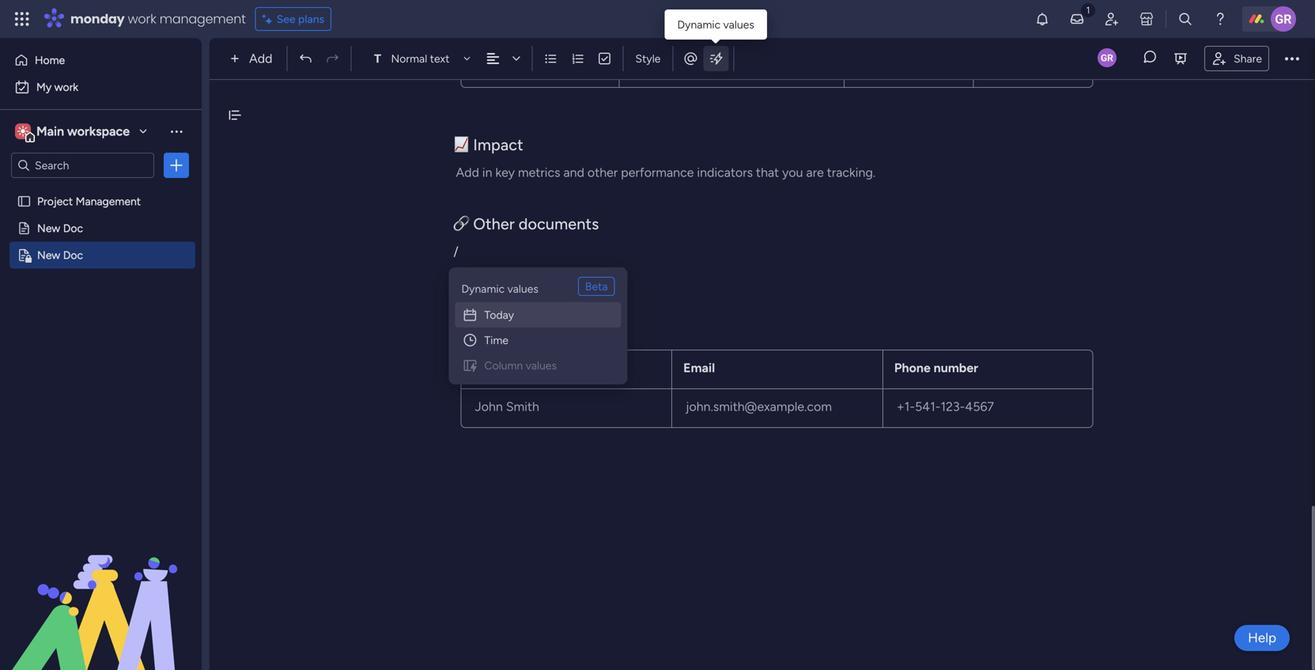 Task type: locate. For each thing, give the bounding box(es) containing it.
workspace image
[[15, 123, 31, 140], [17, 123, 28, 140]]

list box
[[0, 185, 202, 482]]

help image
[[1213, 11, 1228, 27]]

1 vertical spatial doc
[[63, 248, 83, 262]]

1 horizontal spatial dynamic
[[678, 18, 721, 31]]

👥 contacts
[[454, 293, 539, 312]]

work right my
[[54, 80, 78, 94]]

doc for public board icon
[[63, 221, 83, 235]]

monday
[[70, 10, 125, 28]]

lottie animation image
[[0, 510, 202, 670]]

column values image
[[462, 358, 478, 373]]

0 vertical spatial new
[[37, 221, 60, 235]]

values up dynamic values image
[[724, 18, 755, 31]]

1 vertical spatial menu image
[[429, 297, 441, 309]]

1 doc from the top
[[63, 221, 83, 235]]

dynamic values up today
[[462, 282, 539, 295]]

🔗 other documents
[[454, 214, 599, 233]]

0 horizontal spatial dynamic values
[[462, 282, 539, 295]]

checklist image
[[598, 51, 612, 66]]

1 new doc from the top
[[37, 221, 83, 235]]

menu image
[[429, 269, 441, 282], [429, 297, 441, 309]]

new doc
[[37, 221, 83, 235], [37, 248, 83, 262]]

help button
[[1235, 625, 1290, 651]]

undo ⌘+z image
[[299, 51, 313, 66]]

work inside option
[[54, 80, 78, 94]]

see plans button
[[255, 7, 332, 31]]

0 vertical spatial dynamic values
[[678, 18, 755, 31]]

new
[[37, 221, 60, 235], [37, 248, 60, 262]]

2 menu image from the top
[[429, 297, 441, 309]]

1 vertical spatial new doc
[[37, 248, 83, 262]]

1 vertical spatial values
[[508, 282, 539, 295]]

option
[[0, 187, 202, 190]]

monday marketplace image
[[1139, 11, 1155, 27]]

update feed image
[[1069, 11, 1085, 27]]

dynamic values up dynamic values image
[[678, 18, 755, 31]]

2 new from the top
[[37, 248, 60, 262]]

menu image
[[429, 345, 441, 357]]

doc right private board image
[[63, 248, 83, 262]]

new for private board image
[[37, 248, 60, 262]]

2 new doc from the top
[[37, 248, 83, 262]]

1 menu image from the top
[[429, 269, 441, 282]]

1 vertical spatial dynamic
[[462, 282, 505, 295]]

2 workspace image from the left
[[17, 123, 28, 140]]

notifications image
[[1035, 11, 1050, 27]]

1 new from the top
[[37, 221, 60, 235]]

home option
[[9, 47, 192, 73]]

0 vertical spatial values
[[724, 18, 755, 31]]

dynamic values inside add items menu menu
[[462, 282, 539, 295]]

📈
[[454, 135, 469, 154]]

new doc right private board image
[[37, 248, 83, 262]]

management
[[160, 10, 246, 28]]

📈 impact
[[454, 135, 523, 154]]

2 doc from the top
[[63, 248, 83, 262]]

0 vertical spatial work
[[128, 10, 156, 28]]

1 vertical spatial new
[[37, 248, 60, 262]]

work for my
[[54, 80, 78, 94]]

0 horizontal spatial work
[[54, 80, 78, 94]]

👥
[[454, 293, 469, 312]]

bulleted list image
[[544, 51, 558, 66]]

style button
[[628, 45, 668, 72]]

2 vertical spatial values
[[526, 359, 557, 372]]

values down time menu item
[[526, 359, 557, 372]]

normal text
[[391, 52, 450, 65]]

main
[[36, 124, 64, 139]]

1 vertical spatial dynamic values
[[462, 282, 539, 295]]

values up today menu item
[[508, 282, 539, 295]]

values
[[724, 18, 755, 31], [508, 282, 539, 295], [526, 359, 557, 372]]

work right monday
[[128, 10, 156, 28]]

0 vertical spatial doc
[[63, 221, 83, 235]]

dynamic up mention "image"
[[678, 18, 721, 31]]

my work link
[[9, 74, 192, 100]]

0 horizontal spatial dynamic
[[462, 282, 505, 295]]

work
[[128, 10, 156, 28], [54, 80, 78, 94]]

0 vertical spatial new doc
[[37, 221, 83, 235]]

today image
[[462, 307, 478, 323]]

work for monday
[[128, 10, 156, 28]]

0 vertical spatial menu image
[[429, 269, 441, 282]]

doc down project management
[[63, 221, 83, 235]]

Search in workspace field
[[33, 156, 132, 174]]

new right public board icon
[[37, 221, 60, 235]]

share
[[1234, 52, 1262, 65]]

time
[[485, 333, 509, 347]]

1 horizontal spatial work
[[128, 10, 156, 28]]

dynamic up today icon
[[462, 282, 505, 295]]

doc for private board image
[[63, 248, 83, 262]]

1 vertical spatial work
[[54, 80, 78, 94]]

dynamic values
[[678, 18, 755, 31], [462, 282, 539, 295]]

text
[[430, 52, 450, 65]]

new doc down project
[[37, 221, 83, 235]]

lottie animation element
[[0, 510, 202, 670]]

main workspace button
[[11, 118, 154, 145]]

dynamic
[[678, 18, 721, 31], [462, 282, 505, 295]]

new right private board image
[[37, 248, 60, 262]]

mention image
[[683, 50, 699, 66]]

doc
[[63, 221, 83, 235], [63, 248, 83, 262]]

new doc for private board image
[[37, 248, 83, 262]]



Task type: describe. For each thing, give the bounding box(es) containing it.
impact
[[473, 135, 523, 154]]

management
[[76, 195, 141, 208]]

my work
[[36, 80, 78, 94]]

public board image
[[17, 194, 32, 209]]

dynamic values image
[[708, 51, 724, 66]]

main workspace
[[36, 124, 130, 139]]

values inside 'menu item'
[[526, 359, 557, 372]]

project
[[37, 195, 73, 208]]

contacts
[[473, 293, 539, 312]]

time image
[[462, 332, 478, 348]]

see plans
[[277, 12, 324, 26]]

column values menu item
[[455, 353, 621, 378]]

other
[[473, 214, 515, 233]]

beta
[[585, 280, 608, 293]]

list box containing project management
[[0, 185, 202, 482]]

email
[[684, 360, 715, 375]]

1 image
[[1081, 1, 1096, 19]]

private board image
[[17, 248, 32, 263]]

workspace options image
[[168, 123, 184, 139]]

/
[[454, 244, 459, 259]]

1 horizontal spatial dynamic values
[[678, 18, 755, 31]]

number
[[934, 360, 979, 375]]

today menu item
[[455, 302, 621, 327]]

phone number
[[895, 360, 979, 375]]

0 vertical spatial dynamic
[[678, 18, 721, 31]]

numbered list image
[[571, 51, 585, 66]]

today
[[485, 308, 514, 322]]

board activity image
[[1098, 48, 1117, 67]]

help
[[1248, 630, 1277, 646]]

add button
[[224, 46, 282, 71]]

🔗
[[454, 214, 469, 233]]

add
[[249, 51, 272, 66]]

project management
[[37, 195, 141, 208]]

new for public board icon
[[37, 221, 60, 235]]

style
[[636, 52, 661, 65]]

v2 ellipsis image
[[1285, 48, 1300, 69]]

search everything image
[[1178, 11, 1194, 27]]

monday work management
[[70, 10, 246, 28]]

dynamic inside add items menu menu
[[462, 282, 505, 295]]

plans
[[298, 12, 324, 26]]

options image
[[168, 157, 184, 173]]

1 workspace image from the left
[[15, 123, 31, 140]]

new doc for public board icon
[[37, 221, 83, 235]]

column
[[485, 359, 523, 372]]

greg robinson image
[[1271, 6, 1297, 32]]

workspace
[[67, 124, 130, 139]]

time menu item
[[455, 327, 621, 353]]

name
[[473, 360, 507, 375]]

select product image
[[14, 11, 30, 27]]

home link
[[9, 47, 192, 73]]

add items menu menu
[[455, 274, 621, 378]]

invite members image
[[1104, 11, 1120, 27]]

my
[[36, 80, 52, 94]]

share button
[[1205, 46, 1270, 71]]

home
[[35, 53, 65, 67]]

public board image
[[17, 221, 32, 236]]

my work option
[[9, 74, 192, 100]]

phone
[[895, 360, 931, 375]]

column values
[[485, 359, 557, 372]]

workspace selection element
[[15, 122, 132, 142]]

normal
[[391, 52, 427, 65]]

see
[[277, 12, 296, 26]]

documents
[[519, 214, 599, 233]]



Task type: vqa. For each thing, say whether or not it's contained in the screenshot.
Private board "image"
yes



